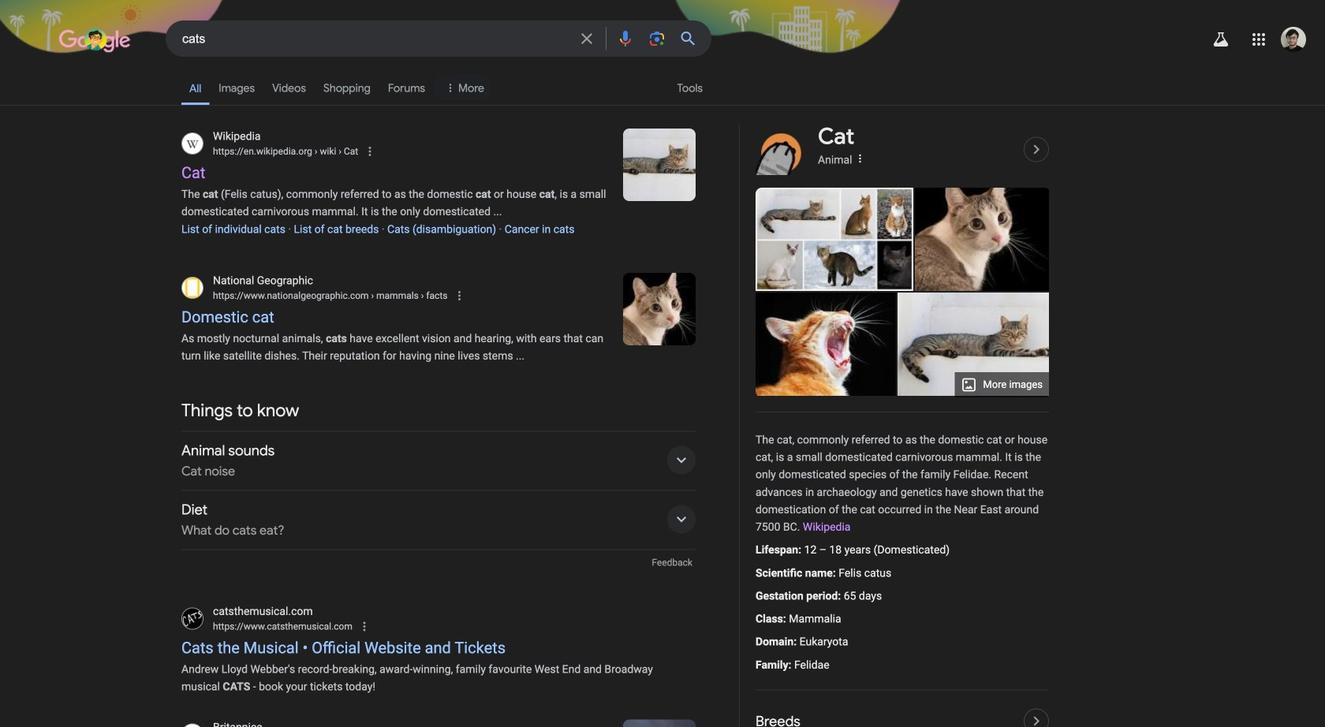 Task type: describe. For each thing, give the bounding box(es) containing it.
cats from www.nationalgeographic.com image
[[623, 273, 696, 346]]

search by image image
[[648, 29, 667, 48]]

cat - wikipedia image
[[893, 293, 1063, 396]]

search labs image
[[1212, 30, 1231, 49]]

cat | breeds, origins, history, body types, senses, behavior ... image
[[755, 293, 900, 396]]

more options image
[[854, 152, 867, 165]]

domestic cat image
[[915, 157, 1050, 291]]



Task type: vqa. For each thing, say whether or not it's contained in the screenshot.
Plaza, Broadmoor
no



Task type: locate. For each thing, give the bounding box(es) containing it.
search by voice image
[[616, 29, 635, 48]]

more options image
[[853, 151, 868, 166]]

upload.wikimedia.org/wikipedia/commons/0/0b/cat_po... image
[[756, 188, 914, 291]]

cats from en.wikipedia.org image
[[623, 129, 696, 201]]

list
[[182, 69, 491, 105]]

None search field
[[0, 20, 712, 57]]

None text field
[[213, 144, 358, 159], [312, 146, 358, 157], [213, 289, 448, 303], [369, 290, 448, 301], [213, 144, 358, 159], [312, 146, 358, 157], [213, 289, 448, 303], [369, 290, 448, 301]]

None text field
[[213, 620, 353, 634]]

celebrating jeanne córdova image
[[58, 27, 131, 53]]

heading
[[818, 124, 855, 149]]

Search text field
[[182, 21, 568, 56]]



